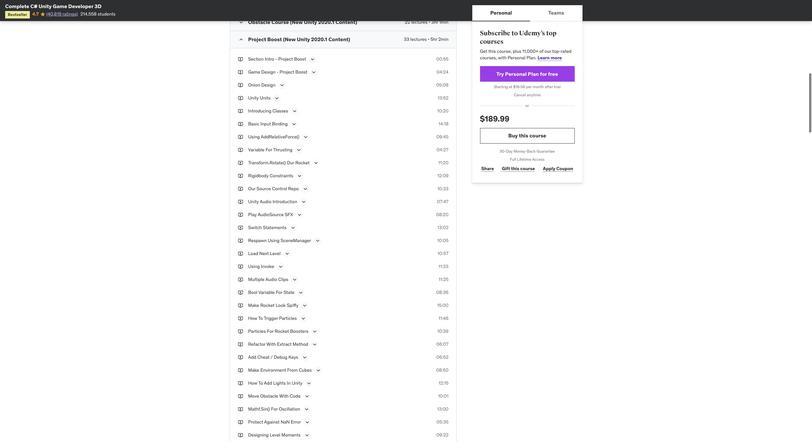 Task type: vqa. For each thing, say whether or not it's contained in the screenshot.


Task type: describe. For each thing, give the bounding box(es) containing it.
10:33
[[438, 186, 449, 192]]

play audiosource sfx
[[248, 212, 293, 218]]

0 vertical spatial add
[[248, 355, 257, 361]]

content) for obstacle course (new unity 2020.1 content)
[[336, 19, 358, 25]]

show lecture description image for switch statements
[[290, 225, 297, 231]]

audio for multiple
[[266, 277, 277, 283]]

30-day money-back guarantee full lifetime access
[[500, 149, 555, 162]]

xsmall image for onion
[[238, 82, 243, 89]]

plan.
[[527, 55, 537, 61]]

to
[[512, 29, 518, 37]]

• for project boost (new unity 2020.1 content)
[[428, 36, 430, 42]]

try
[[497, 71, 504, 77]]

spiffy
[[287, 303, 299, 309]]

in
[[287, 381, 291, 387]]

teams
[[549, 10, 565, 16]]

12:15
[[439, 381, 449, 387]]

add cheat / debug keys
[[248, 355, 299, 361]]

10:39
[[438, 329, 449, 335]]

to for add
[[259, 381, 263, 387]]

xsmall image for rigidbody constraints
[[238, 173, 243, 179]]

for for oscillation
[[271, 407, 278, 413]]

12:09
[[438, 173, 449, 179]]

2020.1 for project boost (new unity 2020.1 content)
[[311, 36, 328, 43]]

unity up the project boost (new unity 2020.1 content)
[[304, 19, 317, 25]]

project for intro
[[279, 56, 293, 62]]

per
[[527, 85, 532, 89]]

basic input binding
[[248, 121, 288, 127]]

30-
[[500, 149, 507, 154]]

ratings)
[[63, 11, 78, 17]]

from
[[287, 368, 298, 374]]

1min
[[440, 19, 449, 25]]

move obstacle with code
[[248, 394, 301, 400]]

unity left units in the top left of the page
[[248, 95, 259, 101]]

obstacle course (new unity 2020.1 content)
[[248, 19, 358, 25]]

show lecture description image for add cheat / debug keys
[[302, 355, 308, 361]]

xsmall image for refactor
[[238, 342, 243, 348]]

rocket for for
[[275, 329, 289, 335]]

full
[[510, 157, 517, 162]]

tab list containing personal
[[473, 5, 583, 21]]

xsmall image for respawn using scenemanager
[[238, 238, 243, 244]]

load next level
[[248, 251, 281, 257]]

particles for rocket boosters
[[248, 329, 309, 335]]

try personal plan for free link
[[480, 66, 575, 82]]

show lecture description image for our source control repo
[[302, 186, 309, 193]]

10:01
[[438, 394, 449, 400]]

show lecture description image for play audiosource sfx
[[297, 212, 303, 219]]

constraints
[[270, 173, 293, 179]]

refactor
[[248, 342, 266, 348]]

show lecture description image for multiple audio clips
[[292, 277, 298, 283]]

show lecture description image for introducing classes
[[292, 108, 298, 115]]

show lecture description image for make rocket look spiffy
[[302, 303, 308, 309]]

- for intro
[[276, 56, 278, 62]]

1 vertical spatial rocket
[[261, 303, 275, 309]]

2020.1 for obstacle course (new unity 2020.1 content)
[[318, 19, 335, 25]]

0 vertical spatial boost
[[268, 36, 282, 43]]

designing level moments
[[248, 433, 301, 439]]

course inside $189.99 buy this course
[[530, 132, 547, 139]]

bool
[[248, 290, 258, 296]]

how to add lights in unity
[[248, 381, 303, 387]]

cheat
[[258, 355, 270, 361]]

10:20
[[438, 108, 449, 114]]

• for obstacle course (new unity 2020.1 content)
[[429, 19, 431, 25]]

xsmall image for move obstacle with code
[[238, 394, 243, 400]]

move
[[248, 394, 259, 400]]

unity audio introduction
[[248, 199, 298, 205]]

xsmall image for our source control repo
[[238, 186, 243, 192]]

thrusting
[[273, 147, 293, 153]]

xsmall image for play audiosource sfx
[[238, 212, 243, 218]]

variable for thrusting
[[248, 147, 293, 153]]

against
[[264, 420, 280, 426]]

onion design
[[248, 82, 276, 88]]

plan
[[528, 71, 539, 77]]

1 vertical spatial using
[[268, 238, 280, 244]]

show lecture description image for onion design
[[279, 82, 286, 89]]

mathf.sin() for oscillation
[[248, 407, 300, 413]]

xsmall image for make rocket look spiffy
[[238, 303, 243, 309]]

xsmall image for bool
[[238, 290, 243, 296]]

xsmall image for load
[[238, 251, 243, 257]]

small image
[[238, 19, 245, 26]]

buy
[[509, 132, 518, 139]]

show lecture description image for move obstacle with code
[[304, 394, 311, 400]]

get this course, plus 11,000+ of our top-rated courses, with personal plan.
[[480, 48, 572, 61]]

udemy's
[[520, 29, 546, 37]]

complete
[[5, 3, 29, 9]]

1 horizontal spatial our
[[287, 160, 294, 166]]

show lecture description image for unity units
[[274, 95, 281, 102]]

xsmall image for add cheat / debug keys
[[238, 355, 243, 361]]

xsmall image for protect
[[238, 420, 243, 426]]

1 vertical spatial obstacle
[[260, 394, 279, 400]]

using addrelativeforce()
[[248, 134, 300, 140]]

with
[[499, 55, 507, 61]]

switch
[[248, 225, 262, 231]]

transform.rotate()
[[248, 160, 286, 166]]

show lecture description image for section intro - project boost
[[310, 56, 316, 63]]

2 vertical spatial personal
[[506, 71, 527, 77]]

boost for intro
[[294, 56, 306, 62]]

share button
[[480, 162, 496, 175]]

show lecture description image for game design - project boost
[[311, 69, 317, 76]]

or
[[526, 103, 530, 108]]

xsmall image for variable for thrusting
[[238, 147, 243, 153]]

teams button
[[531, 5, 583, 21]]

moments
[[282, 433, 301, 439]]

make for make rocket look spiffy
[[248, 303, 259, 309]]

0 vertical spatial with
[[267, 342, 276, 348]]

respawn
[[248, 238, 267, 244]]

addrelativeforce()
[[261, 134, 300, 140]]

top-
[[553, 48, 561, 54]]

cubes
[[299, 368, 312, 374]]

xsmall image for mathf.sin()
[[238, 407, 243, 413]]

5hr
[[431, 36, 438, 42]]

money-
[[514, 149, 527, 154]]

method
[[293, 342, 309, 348]]

xsmall image for section
[[238, 56, 243, 63]]

learn more
[[538, 55, 562, 61]]

xsmall image for unity audio introduction
[[238, 199, 243, 205]]

subscribe
[[480, 29, 511, 37]]

xsmall image for transform.rotate()
[[238, 160, 243, 166]]

show lecture description image for how to add lights in unity
[[306, 381, 312, 387]]

xsmall image for switch statements
[[238, 225, 243, 231]]

xsmall image for designing level moments
[[238, 433, 243, 439]]

personal inside button
[[491, 10, 512, 16]]

course,
[[497, 48, 512, 54]]

unity right in
[[292, 381, 303, 387]]

mathf.sin()
[[248, 407, 270, 413]]

1 vertical spatial course
[[521, 166, 536, 172]]

personal inside the get this course, plus 11,000+ of our top-rated courses, with personal plan.
[[508, 55, 526, 61]]

c#
[[30, 3, 37, 9]]

trigger
[[264, 316, 278, 322]]

using for using addrelativeforce()
[[248, 134, 260, 140]]

08:36
[[437, 290, 449, 296]]

214,558 students
[[80, 11, 116, 17]]

xsmall image for how to trigger particles
[[238, 316, 243, 322]]

transform.rotate() our rocket
[[248, 160, 310, 166]]

clips
[[278, 277, 289, 283]]

boosters
[[290, 329, 309, 335]]

09:45
[[437, 134, 449, 140]]

day
[[507, 149, 513, 154]]

for for thrusting
[[266, 147, 272, 153]]

sfx
[[285, 212, 293, 218]]

design for game
[[262, 69, 276, 75]]

xsmall image for game
[[238, 69, 243, 76]]

play
[[248, 212, 257, 218]]

unity up 'play'
[[248, 199, 259, 205]]

introduction
[[273, 199, 298, 205]]

0 vertical spatial game
[[53, 3, 67, 9]]

students
[[98, 11, 116, 17]]

(new for boost
[[283, 36, 296, 43]]

for for rocket
[[267, 329, 274, 335]]

lifetime
[[518, 157, 532, 162]]

design for onion
[[262, 82, 276, 88]]



Task type: locate. For each thing, give the bounding box(es) containing it.
14 xsmall image from the top
[[238, 420, 243, 426]]

get
[[480, 48, 488, 54]]

06:52
[[437, 355, 449, 361]]

- right intro
[[276, 56, 278, 62]]

9 xsmall image from the top
[[238, 303, 243, 309]]

0 vertical spatial design
[[262, 69, 276, 75]]

to for trigger
[[259, 316, 263, 322]]

lectures for obstacle course (new unity 2020.1 content)
[[412, 19, 428, 25]]

boost down section intro - project boost
[[296, 69, 308, 75]]

1 make from the top
[[248, 303, 259, 309]]

this up courses,
[[489, 48, 496, 54]]

$189.99 buy this course
[[480, 114, 547, 139]]

1 vertical spatial to
[[259, 381, 263, 387]]

show lecture description image for using invoke
[[278, 264, 284, 270]]

0 vertical spatial how
[[248, 316, 258, 322]]

06:07
[[437, 342, 449, 348]]

6 xsmall image from the top
[[238, 121, 243, 128]]

particles down spiffy
[[279, 316, 297, 322]]

project for design
[[280, 69, 295, 75]]

8 xsmall image from the top
[[238, 238, 243, 244]]

6 xsmall image from the top
[[238, 212, 243, 218]]

• left 5hr
[[428, 36, 430, 42]]

show lecture description image for rigidbody constraints
[[297, 173, 303, 180]]

2 to from the top
[[259, 381, 263, 387]]

0 horizontal spatial our
[[248, 186, 256, 192]]

0 vertical spatial to
[[259, 316, 263, 322]]

introducing
[[248, 108, 272, 114]]

show lecture description image for basic input binding
[[291, 121, 298, 128]]

source
[[257, 186, 271, 192]]

1 vertical spatial project
[[279, 56, 293, 62]]

1 vertical spatial lectures
[[411, 36, 427, 42]]

15 xsmall image from the top
[[238, 394, 243, 400]]

boost down the project boost (new unity 2020.1 content)
[[294, 56, 306, 62]]

input
[[261, 121, 271, 127]]

3d
[[95, 3, 102, 9]]

show lecture description image for mathf.sin() for oscillation
[[304, 407, 310, 413]]

08:20
[[437, 212, 449, 218]]

show lecture description image right spiffy
[[302, 303, 308, 309]]

12 xsmall image from the top
[[238, 355, 243, 361]]

unity right c#
[[39, 3, 52, 9]]

0 vertical spatial level
[[270, 251, 281, 257]]

2020.1 up the project boost (new unity 2020.1 content)
[[318, 19, 335, 25]]

more
[[551, 55, 562, 61]]

error
[[291, 420, 301, 426]]

13 xsmall image from the top
[[238, 368, 243, 374]]

anytime
[[527, 93, 541, 97]]

make
[[248, 303, 259, 309], [248, 368, 259, 374]]

07:47
[[437, 199, 449, 205]]

designing
[[248, 433, 269, 439]]

5 xsmall image from the top
[[238, 108, 243, 115]]

show lecture description image for respawn using scenemanager
[[315, 238, 321, 244]]

units
[[260, 95, 271, 101]]

show lecture description image
[[310, 56, 316, 63], [279, 82, 286, 89], [303, 134, 309, 141], [301, 199, 307, 206], [290, 225, 297, 231], [315, 238, 321, 244], [284, 251, 291, 257], [302, 303, 308, 309], [302, 355, 308, 361], [315, 368, 322, 374], [306, 381, 312, 387], [304, 394, 311, 400], [304, 407, 310, 413], [305, 420, 311, 426]]

boost down course
[[268, 36, 282, 43]]

2 make from the top
[[248, 368, 259, 374]]

make down 'bool'
[[248, 303, 259, 309]]

show lecture description image for transform.rotate() our rocket
[[313, 160, 320, 167]]

learn
[[538, 55, 550, 61]]

1 vertical spatial (new
[[283, 36, 296, 43]]

1 vertical spatial how
[[248, 381, 258, 387]]

for down move obstacle with code
[[271, 407, 278, 413]]

this inside the get this course, plus 11,000+ of our top-rated courses, with personal plan.
[[489, 48, 496, 54]]

show lecture description image down the game design - project boost
[[279, 82, 286, 89]]

trial
[[554, 85, 561, 89]]

1 horizontal spatial add
[[264, 381, 272, 387]]

lectures right 22
[[412, 19, 428, 25]]

game up onion
[[248, 69, 260, 75]]

course down lifetime
[[521, 166, 536, 172]]

0 vertical spatial 2020.1
[[318, 19, 335, 25]]

1 horizontal spatial with
[[280, 394, 289, 400]]

0 vertical spatial lectures
[[412, 19, 428, 25]]

our down thrusting
[[287, 160, 294, 166]]

using down 'basic'
[[248, 134, 260, 140]]

xsmall image for make environment from cubes
[[238, 368, 243, 374]]

using down statements
[[268, 238, 280, 244]]

to left trigger
[[259, 316, 263, 322]]

9 xsmall image from the top
[[238, 264, 243, 270]]

game up (40,819 ratings)
[[53, 3, 67, 9]]

1 vertical spatial boost
[[294, 56, 306, 62]]

4.7
[[32, 11, 39, 17]]

0 vertical spatial audio
[[260, 199, 272, 205]]

0 horizontal spatial add
[[248, 355, 257, 361]]

show lecture description image for protect against nan error
[[305, 420, 311, 426]]

this inside $189.99 buy this course
[[519, 132, 529, 139]]

rocket up the extract
[[275, 329, 289, 335]]

personal up subscribe
[[491, 10, 512, 16]]

11 xsmall image from the top
[[238, 329, 243, 335]]

show lecture description image for using addrelativeforce()
[[303, 134, 309, 141]]

0 horizontal spatial particles
[[248, 329, 266, 335]]

our source control repo
[[248, 186, 299, 192]]

22
[[405, 19, 411, 25]]

show lecture description image right the introduction
[[301, 199, 307, 206]]

extract
[[277, 342, 292, 348]]

show lecture description image right oscillation
[[304, 407, 310, 413]]

personal down plus
[[508, 55, 526, 61]]

using down "load"
[[248, 264, 260, 270]]

7 xsmall image from the top
[[238, 225, 243, 231]]

for
[[541, 71, 548, 77]]

16 xsmall image from the top
[[238, 433, 243, 439]]

2020.1 down obstacle course (new unity 2020.1 content)
[[311, 36, 328, 43]]

tab list
[[473, 5, 583, 21]]

multiple audio clips
[[248, 277, 289, 283]]

1 vertical spatial level
[[270, 433, 281, 439]]

0 vertical spatial using
[[248, 134, 260, 140]]

11:20
[[439, 160, 449, 166]]

our left source
[[248, 186, 256, 192]]

access
[[533, 157, 545, 162]]

particles
[[279, 316, 297, 322], [248, 329, 266, 335]]

/
[[271, 355, 273, 361]]

for left state
[[276, 290, 283, 296]]

project down section intro - project boost
[[280, 69, 295, 75]]

for up transform.rotate()
[[266, 147, 272, 153]]

1 vertical spatial our
[[248, 186, 256, 192]]

show lecture description image right the "addrelativeforce()"
[[303, 134, 309, 141]]

0 horizontal spatial game
[[53, 3, 67, 9]]

xsmall image for basic
[[238, 121, 243, 128]]

refactor with extract method
[[248, 342, 309, 348]]

make for make environment from cubes
[[248, 368, 259, 374]]

content)
[[336, 19, 358, 25], [329, 36, 350, 43]]

particles up refactor
[[248, 329, 266, 335]]

show lecture description image for bool variable for state
[[298, 290, 304, 296]]

back
[[527, 149, 536, 154]]

0 vertical spatial make
[[248, 303, 259, 309]]

show lecture description image for unity audio introduction
[[301, 199, 307, 206]]

14 xsmall image from the top
[[238, 381, 243, 387]]

0 vertical spatial variable
[[248, 147, 265, 153]]

show lecture description image
[[311, 69, 317, 76], [274, 95, 281, 102], [292, 108, 298, 115], [291, 121, 298, 128], [296, 147, 302, 154], [313, 160, 320, 167], [297, 173, 303, 180], [302, 186, 309, 193], [297, 212, 303, 219], [278, 264, 284, 270], [292, 277, 298, 283], [298, 290, 304, 296], [300, 316, 307, 322], [312, 329, 318, 335], [312, 342, 318, 348], [304, 433, 311, 439]]

2 xsmall image from the top
[[238, 69, 243, 76]]

•
[[429, 19, 431, 25], [428, 36, 430, 42]]

1 horizontal spatial particles
[[279, 316, 297, 322]]

how for how to add lights in unity
[[248, 381, 258, 387]]

this for course
[[512, 166, 520, 172]]

boost
[[268, 36, 282, 43], [294, 56, 306, 62], [296, 69, 308, 75]]

project up the game design - project boost
[[279, 56, 293, 62]]

1 vertical spatial audio
[[266, 277, 277, 283]]

1 to from the top
[[259, 316, 263, 322]]

1 how from the top
[[248, 316, 258, 322]]

add left cheat
[[248, 355, 257, 361]]

1 level from the top
[[270, 251, 281, 257]]

subscribe to udemy's top courses
[[480, 29, 557, 46]]

1 vertical spatial 2020.1
[[311, 36, 328, 43]]

project right small image
[[248, 36, 266, 43]]

0 vertical spatial this
[[489, 48, 496, 54]]

level right next
[[270, 251, 281, 257]]

- for design
[[277, 69, 279, 75]]

1 design from the top
[[262, 69, 276, 75]]

rocket left look
[[261, 303, 275, 309]]

how to trigger particles
[[248, 316, 297, 322]]

0 vertical spatial rocket
[[296, 160, 310, 166]]

guarantee
[[537, 149, 555, 154]]

show lecture description image for make environment from cubes
[[315, 368, 322, 374]]

show lecture description image down the project boost (new unity 2020.1 content)
[[310, 56, 316, 63]]

variable
[[248, 147, 265, 153], [259, 290, 275, 296]]

show lecture description image right cubes
[[315, 368, 322, 374]]

13 xsmall image from the top
[[238, 407, 243, 413]]

binding
[[272, 121, 288, 127]]

using for using invoke
[[248, 264, 260, 270]]

2 level from the top
[[270, 433, 281, 439]]

show lecture description image for variable for thrusting
[[296, 147, 302, 154]]

1 vertical spatial personal
[[508, 55, 526, 61]]

2 how from the top
[[248, 381, 258, 387]]

personal
[[491, 10, 512, 16], [508, 55, 526, 61], [506, 71, 527, 77]]

2 vertical spatial project
[[280, 69, 295, 75]]

show lecture description image up the scenemanager
[[290, 225, 297, 231]]

14:18
[[439, 121, 449, 127]]

show lecture description image for designing level moments
[[304, 433, 311, 439]]

0 vertical spatial (new
[[290, 19, 303, 25]]

rocket
[[296, 160, 310, 166], [261, 303, 275, 309], [275, 329, 289, 335]]

this right buy
[[519, 132, 529, 139]]

how up move
[[248, 381, 258, 387]]

show lecture description image for how to trigger particles
[[300, 316, 307, 322]]

xsmall image for introducing
[[238, 108, 243, 115]]

show lecture description image right keys
[[302, 355, 308, 361]]

audio down source
[[260, 199, 272, 205]]

12 xsmall image from the top
[[238, 342, 243, 348]]

3 xsmall image from the top
[[238, 173, 243, 179]]

7 xsmall image from the top
[[238, 160, 243, 166]]

(new right course
[[290, 19, 303, 25]]

debug
[[274, 355, 288, 361]]

11:46
[[439, 316, 449, 322]]

show lecture description image for refactor with extract method
[[312, 342, 318, 348]]

xsmall image
[[238, 56, 243, 63], [238, 69, 243, 76], [238, 82, 243, 89], [238, 95, 243, 102], [238, 108, 243, 115], [238, 121, 243, 128], [238, 160, 243, 166], [238, 251, 243, 257], [238, 264, 243, 270], [238, 277, 243, 283], [238, 290, 243, 296], [238, 342, 243, 348], [238, 407, 243, 413], [238, 420, 243, 426]]

next
[[260, 251, 269, 257]]

show lecture description image right error
[[305, 420, 311, 426]]

2 vertical spatial using
[[248, 264, 260, 270]]

10 xsmall image from the top
[[238, 277, 243, 283]]

1 vertical spatial particles
[[248, 329, 266, 335]]

small image
[[238, 36, 245, 43]]

1 vertical spatial make
[[248, 368, 259, 374]]

month
[[533, 85, 544, 89]]

11 xsmall image from the top
[[238, 290, 243, 296]]

audiosource
[[258, 212, 284, 218]]

3 xsmall image from the top
[[238, 82, 243, 89]]

course up back
[[530, 132, 547, 139]]

4 xsmall image from the top
[[238, 186, 243, 192]]

show lecture description image for load next level
[[284, 251, 291, 257]]

1 vertical spatial game
[[248, 69, 260, 75]]

10 xsmall image from the top
[[238, 316, 243, 322]]

10:57
[[438, 251, 449, 257]]

1 xsmall image from the top
[[238, 134, 243, 140]]

load
[[248, 251, 258, 257]]

1 vertical spatial design
[[262, 82, 276, 88]]

audio
[[260, 199, 272, 205], [266, 277, 277, 283]]

repo
[[288, 186, 299, 192]]

this right the "gift"
[[512, 166, 520, 172]]

0 vertical spatial personal
[[491, 10, 512, 16]]

xsmall image for using addrelativeforce()
[[238, 134, 243, 140]]

to up move
[[259, 381, 263, 387]]

share
[[482, 166, 494, 172]]

plus
[[513, 48, 522, 54]]

• left 3hr
[[429, 19, 431, 25]]

xsmall image
[[238, 134, 243, 140], [238, 147, 243, 153], [238, 173, 243, 179], [238, 186, 243, 192], [238, 199, 243, 205], [238, 212, 243, 218], [238, 225, 243, 231], [238, 238, 243, 244], [238, 303, 243, 309], [238, 316, 243, 322], [238, 329, 243, 335], [238, 355, 243, 361], [238, 368, 243, 374], [238, 381, 243, 387], [238, 394, 243, 400], [238, 433, 243, 439]]

level down protect against nan error
[[270, 433, 281, 439]]

design up units in the top left of the page
[[262, 82, 276, 88]]

obstacle right small icon
[[248, 19, 271, 25]]

0 vertical spatial our
[[287, 160, 294, 166]]

1 vertical spatial -
[[277, 69, 279, 75]]

- down section intro - project boost
[[277, 69, 279, 75]]

how left trigger
[[248, 316, 258, 322]]

show lecture description image right the scenemanager
[[315, 238, 321, 244]]

xsmall image for how to add lights in unity
[[238, 381, 243, 387]]

starting at $16.58 per month after trial cancel anytime
[[494, 85, 561, 97]]

0 vertical spatial particles
[[279, 316, 297, 322]]

add
[[248, 355, 257, 361], [264, 381, 272, 387]]

05:08
[[437, 82, 449, 88]]

2 vertical spatial rocket
[[275, 329, 289, 335]]

xsmall image for multiple
[[238, 277, 243, 283]]

0 vertical spatial content)
[[336, 19, 358, 25]]

0 vertical spatial •
[[429, 19, 431, 25]]

scenemanager
[[281, 238, 311, 244]]

1 vertical spatial with
[[280, 394, 289, 400]]

boost for design
[[296, 69, 308, 75]]

8 xsmall image from the top
[[238, 251, 243, 257]]

add left lights at the left of page
[[264, 381, 272, 387]]

look
[[276, 303, 286, 309]]

our
[[545, 48, 552, 54]]

using invoke
[[248, 264, 274, 270]]

5 xsmall image from the top
[[238, 199, 243, 205]]

game design - project boost
[[248, 69, 308, 75]]

(new for course
[[290, 19, 303, 25]]

audio for unity
[[260, 199, 272, 205]]

1 vertical spatial •
[[428, 36, 430, 42]]

rocket for our
[[296, 160, 310, 166]]

introducing classes
[[248, 108, 288, 114]]

lectures for project boost (new unity 2020.1 content)
[[411, 36, 427, 42]]

with left "code"
[[280, 394, 289, 400]]

audio left clips
[[266, 277, 277, 283]]

for down trigger
[[267, 329, 274, 335]]

rocket up repo
[[296, 160, 310, 166]]

(new down course
[[283, 36, 296, 43]]

xsmall image for using
[[238, 264, 243, 270]]

make environment from cubes
[[248, 368, 312, 374]]

1 vertical spatial this
[[519, 132, 529, 139]]

xsmall image for particles for rocket boosters
[[238, 329, 243, 335]]

make down cheat
[[248, 368, 259, 374]]

1 horizontal spatial game
[[248, 69, 260, 75]]

with up the / in the bottom of the page
[[267, 342, 276, 348]]

obstacle up mathf.sin() for oscillation
[[260, 394, 279, 400]]

lectures right 33
[[411, 36, 427, 42]]

show lecture description image for particles for rocket boosters
[[312, 329, 318, 335]]

0 vertical spatial course
[[530, 132, 547, 139]]

xsmall image for unity
[[238, 95, 243, 102]]

09:22
[[437, 433, 449, 439]]

variable up transform.rotate()
[[248, 147, 265, 153]]

content) for project boost (new unity 2020.1 content)
[[329, 36, 350, 43]]

0 vertical spatial obstacle
[[248, 19, 271, 25]]

4 xsmall image from the top
[[238, 95, 243, 102]]

2 design from the top
[[262, 82, 276, 88]]

$189.99
[[480, 114, 510, 124]]

1 vertical spatial add
[[264, 381, 272, 387]]

environment
[[261, 368, 286, 374]]

protect
[[248, 420, 263, 426]]

course
[[272, 19, 289, 25]]

33
[[404, 36, 410, 42]]

variable down multiple audio clips
[[259, 290, 275, 296]]

$16.58
[[514, 85, 526, 89]]

after
[[545, 85, 554, 89]]

design down intro
[[262, 69, 276, 75]]

2 vertical spatial boost
[[296, 69, 308, 75]]

0 vertical spatial project
[[248, 36, 266, 43]]

level
[[270, 251, 281, 257], [270, 433, 281, 439]]

statements
[[263, 225, 287, 231]]

this for course,
[[489, 48, 496, 54]]

1 xsmall image from the top
[[238, 56, 243, 63]]

how for how to trigger particles
[[248, 316, 258, 322]]

2 vertical spatial this
[[512, 166, 520, 172]]

0 vertical spatial -
[[276, 56, 278, 62]]

personal up $16.58
[[506, 71, 527, 77]]

0 horizontal spatial with
[[267, 342, 276, 348]]

show lecture description image down respawn using scenemanager
[[284, 251, 291, 257]]

show lecture description image right "code"
[[304, 394, 311, 400]]

1 vertical spatial content)
[[329, 36, 350, 43]]

unity down obstacle course (new unity 2020.1 content)
[[297, 36, 310, 43]]

13:52
[[438, 95, 449, 101]]

show lecture description image down cubes
[[306, 381, 312, 387]]

2 xsmall image from the top
[[238, 147, 243, 153]]

bestseller
[[8, 12, 27, 17]]

rigidbody
[[248, 173, 269, 179]]

1 vertical spatial variable
[[259, 290, 275, 296]]



